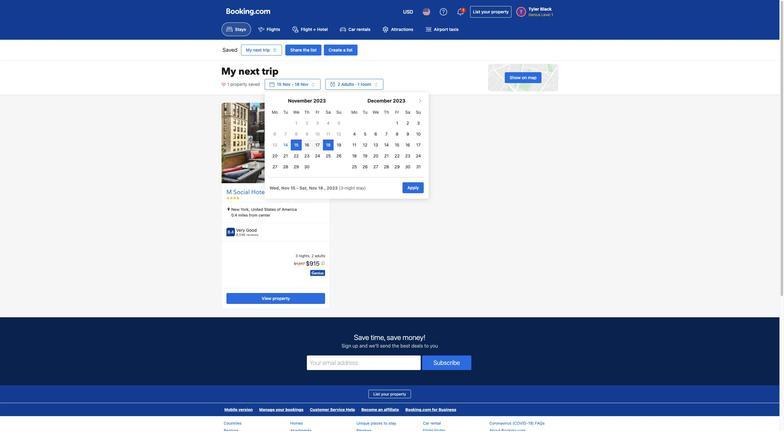 Task type: locate. For each thing, give the bounding box(es) containing it.
0 horizontal spatial 24
[[315, 154, 320, 159]]

1 up airport taxis link
[[463, 8, 465, 12]]

sa for december 2023
[[406, 110, 411, 115]]

1 7 from the left
[[285, 132, 287, 137]]

time,
[[371, 334, 386, 342]]

1 horizontal spatial list your property
[[473, 9, 509, 14]]

december 2023 element
[[270, 107, 345, 173], [349, 107, 424, 173]]

airport taxis link
[[421, 22, 464, 36]]

14 for '14' option
[[284, 143, 288, 148]]

your inside navigation
[[276, 408, 285, 413]]

0 horizontal spatial 23
[[305, 154, 310, 159]]

22 left 23 december 2023 checkbox
[[395, 154, 400, 159]]

stays link
[[222, 22, 251, 36]]

0 vertical spatial to
[[425, 344, 429, 349]]

30 right 29 'checkbox'
[[305, 164, 310, 170]]

fr up 1 december 2023 checkbox
[[396, 110, 399, 115]]

my next trip inside button
[[246, 47, 270, 53]]

my inside button
[[246, 47, 252, 53]]

0 vertical spatial trip
[[263, 47, 270, 53]]

0 horizontal spatial 25
[[326, 154, 331, 159]]

sign
[[342, 344, 352, 349]]

sa up 2 december 2023 option
[[406, 110, 411, 115]]

1 horizontal spatial 10
[[417, 132, 421, 137]]

6 for 6 option
[[274, 132, 277, 137]]

10 for 10 november 2023 option in the top of the page
[[316, 132, 320, 137]]

3 left 4 option
[[317, 121, 319, 126]]

next up saved
[[239, 65, 260, 78]]

2 horizontal spatial 2023
[[393, 98, 406, 104]]

scored  8.4 element
[[227, 228, 235, 237]]

tu up 5 option
[[363, 110, 368, 115]]

7 right 6 option
[[285, 132, 287, 137]]

night
[[345, 186, 355, 191]]

19 December 2023 checkbox
[[363, 154, 368, 159]]

1 horizontal spatial 7
[[386, 132, 388, 137]]

1 tu from the left
[[283, 110, 288, 115]]

0 vertical spatial list your property
[[473, 9, 509, 14]]

november 2023
[[288, 98, 326, 104]]

0 horizontal spatial hotel
[[252, 188, 267, 197]]

1 vertical spatial list your property link
[[369, 390, 411, 399]]

list for create a list
[[347, 47, 353, 53]]

1 we from the left
[[293, 110, 300, 115]]

december 2023 element for november
[[270, 107, 345, 173]]

2023 right ','
[[327, 186, 338, 191]]

2 mo from the left
[[352, 110, 358, 115]]

nov
[[283, 82, 291, 87], [301, 82, 309, 87], [282, 186, 290, 191], [309, 186, 317, 191]]

2023
[[314, 98, 326, 104], [393, 98, 406, 104], [327, 186, 338, 191]]

flights link
[[254, 22, 285, 36]]

car left rentals
[[349, 27, 356, 32]]

social
[[234, 188, 250, 197]]

1 vertical spatial new
[[232, 207, 240, 212]]

-
[[292, 82, 294, 87], [297, 186, 299, 191]]

reviews
[[247, 233, 259, 237]]

- up november
[[292, 82, 294, 87]]

car for car rental
[[423, 421, 430, 426]]

19 November 2023 checkbox
[[337, 143, 342, 148]]

2 we from the left
[[373, 110, 379, 115]]

your right 1 button
[[482, 9, 491, 14]]

6 left 7 november 2023 checkbox
[[274, 132, 277, 137]]

2 November 2023 checkbox
[[306, 121, 308, 126]]

1 sa from the left
[[326, 110, 331, 115]]

booking.com
[[406, 408, 431, 413]]

1 horizontal spatial 25
[[352, 164, 357, 170]]

mo for december 2023
[[352, 110, 358, 115]]

8,596
[[236, 233, 246, 237]]

20 for 20 option
[[374, 154, 379, 159]]

su up 3 december 2023 'option' on the top
[[416, 110, 421, 115]]

0 horizontal spatial 7
[[285, 132, 287, 137]]

2 30 from the left
[[406, 164, 411, 170]]

0 vertical spatial 5
[[338, 121, 341, 126]]

1 vertical spatial list your property
[[374, 392, 406, 397]]

1 horizontal spatial list
[[473, 9, 481, 14]]

car rentals
[[349, 27, 371, 32]]

20 November 2023 checkbox
[[273, 154, 278, 159]]

1 14 from the left
[[284, 143, 288, 148]]

0 horizontal spatial -
[[292, 82, 294, 87]]

th for december
[[384, 110, 389, 115]]

0 vertical spatial 12
[[337, 132, 341, 137]]

26 right 25 november 2023 checkbox
[[337, 154, 342, 159]]

7 November 2023 checkbox
[[285, 132, 287, 137]]

my next trip down the flights link at top left
[[246, 47, 270, 53]]

1 horizontal spatial th
[[384, 110, 389, 115]]

mobile version
[[225, 408, 253, 413]]

1 vertical spatial 5
[[364, 132, 367, 137]]

0 horizontal spatial 14
[[284, 143, 288, 148]]

0 horizontal spatial fr
[[316, 110, 320, 115]]

the right the share
[[303, 47, 310, 53]]

20 right 19 option
[[374, 154, 379, 159]]

24 November 2023 checkbox
[[315, 154, 320, 159]]

28 November 2023 checkbox
[[283, 164, 288, 170]]

car rentals link
[[335, 22, 376, 36]]

2023 right november
[[314, 98, 326, 104]]

29 right 28 november 2023 option
[[294, 164, 299, 170]]

faqs
[[535, 421, 545, 426]]

0 horizontal spatial your
[[276, 408, 285, 413]]

13 for the 13 november 2023 checkbox at left top
[[273, 143, 277, 148]]

become an affiliate
[[362, 408, 399, 413]]

th up 2 november 2023 checkbox
[[305, 110, 310, 115]]

1 16 from the left
[[305, 143, 310, 148]]

homes link
[[290, 421, 303, 426]]

trip down the flights link at top left
[[263, 47, 270, 53]]

my
[[246, 47, 252, 53], [221, 65, 236, 78]]

5 for 5 checkbox
[[338, 121, 341, 126]]

trip inside button
[[263, 47, 270, 53]]

tu for december
[[363, 110, 368, 115]]

15 December 2023 checkbox
[[395, 143, 400, 148]]

booking.com for business link
[[403, 404, 460, 417]]

2
[[338, 82, 341, 87], [306, 121, 308, 126], [407, 121, 409, 126], [312, 254, 314, 258]]

23 right 22 december 2023 option
[[406, 154, 411, 159]]

11 right 10 november 2023 option in the top of the page
[[327, 132, 330, 137]]

hotel for +
[[317, 27, 328, 32]]

9 left 10 november 2023 option in the top of the page
[[306, 132, 309, 137]]

car inside save time, save money! footer
[[423, 421, 430, 426]]

3 left nights,
[[296, 254, 298, 258]]

16 November 2023 checkbox
[[305, 143, 310, 148]]

8 December 2023 checkbox
[[396, 132, 399, 137]]

1 17 from the left
[[316, 143, 320, 148]]

23 right 22 option at the left top
[[305, 154, 310, 159]]

20
[[273, 154, 278, 159], [374, 154, 379, 159]]

1 horizontal spatial december 2023 element
[[349, 107, 424, 173]]

your up the an
[[381, 392, 390, 397]]

america
[[282, 207, 297, 212]]

saved
[[223, 47, 238, 53]]

1 horizontal spatial to
[[425, 344, 429, 349]]

15 right saved
[[277, 82, 282, 87]]

2023 right december on the left top of page
[[393, 98, 406, 104]]

save time, save money! sign up and we'll send the best deals to you
[[342, 334, 438, 349]]

15 left 16 checkbox
[[294, 143, 299, 148]]

15 left 'sat,'
[[291, 186, 296, 191]]

12 right 11 checkbox
[[363, 143, 368, 148]]

8 right the 7 checkbox
[[396, 132, 399, 137]]

0 horizontal spatial 27
[[273, 164, 278, 170]]

1 vertical spatial -
[[297, 186, 299, 191]]

27 right "26 december 2023" option
[[374, 164, 379, 170]]

hotel right +
[[317, 27, 328, 32]]

28 left 29 'checkbox'
[[283, 164, 288, 170]]

1 9 from the left
[[306, 132, 309, 137]]

0 vertical spatial -
[[292, 82, 294, 87]]

fr up 3 november 2023 checkbox
[[316, 110, 320, 115]]

flights
[[267, 27, 280, 32]]

1 30 from the left
[[305, 164, 310, 170]]

we for november 2023
[[293, 110, 300, 115]]

15 November 2023 checkbox
[[294, 143, 299, 148]]

1 23 from the left
[[305, 154, 310, 159]]

24 left 25 november 2023 checkbox
[[315, 154, 320, 159]]

1 horizontal spatial 8
[[396, 132, 399, 137]]

11
[[327, 132, 330, 137], [353, 143, 357, 148]]

tu up 7 november 2023 checkbox
[[283, 110, 288, 115]]

1 horizontal spatial 23
[[406, 154, 411, 159]]

0 horizontal spatial 16
[[305, 143, 310, 148]]

2 14 from the left
[[385, 143, 389, 148]]

0 horizontal spatial 30
[[305, 164, 310, 170]]

17 right the 16 checkbox
[[417, 143, 421, 148]]

0 horizontal spatial 11
[[327, 132, 330, 137]]

0 horizontal spatial th
[[305, 110, 310, 115]]

1 8 from the left
[[295, 132, 298, 137]]

best
[[401, 344, 410, 349]]

1 horizontal spatial the
[[392, 344, 400, 349]]

5 for 5 option
[[364, 132, 367, 137]]

17 left '18 november 2023' checkbox
[[316, 143, 320, 148]]

1 horizontal spatial 3
[[317, 121, 319, 126]]

december 2023 element for december
[[349, 107, 424, 173]]

create a list button
[[324, 45, 358, 56]]

16 left 17 november 2023 'option'
[[305, 143, 310, 148]]

trip down my next trip button
[[262, 65, 279, 78]]

save time, save money! footer
[[0, 318, 780, 432]]

1 13 from the left
[[273, 143, 277, 148]]

new
[[307, 188, 320, 197], [232, 207, 240, 212]]

17 November 2023 checkbox
[[316, 143, 320, 148]]

2 27 from the left
[[374, 164, 379, 170]]

10
[[316, 132, 320, 137], [417, 132, 421, 137]]

16 for 16 checkbox
[[305, 143, 310, 148]]

0 vertical spatial next
[[253, 47, 262, 53]]

my right the saved
[[246, 47, 252, 53]]

0 horizontal spatial the
[[303, 47, 310, 53]]

0 vertical spatial car
[[349, 27, 356, 32]]

0 horizontal spatial sa
[[326, 110, 331, 115]]

2 fr from the left
[[396, 110, 399, 115]]

1 th from the left
[[305, 110, 310, 115]]

18 November 2023 checkbox
[[326, 143, 331, 148]]

0 horizontal spatial we
[[293, 110, 300, 115]]

very
[[236, 228, 245, 233]]

list right the share
[[311, 47, 317, 53]]

2 23 from the left
[[406, 154, 411, 159]]

(3-
[[339, 186, 345, 191]]

0 vertical spatial my next trip
[[246, 47, 270, 53]]

1 horizontal spatial my
[[246, 47, 252, 53]]

2 22 from the left
[[395, 154, 400, 159]]

property inside save time, save money! footer
[[391, 392, 406, 397]]

2 vertical spatial your
[[276, 408, 285, 413]]

airport taxis
[[434, 27, 459, 32]]

0 horizontal spatial 4
[[327, 121, 330, 126]]

0 vertical spatial 19
[[337, 143, 342, 148]]

20 December 2023 checkbox
[[374, 154, 379, 159]]

1 6 from the left
[[274, 132, 277, 137]]

- left 'sat,'
[[297, 186, 299, 191]]

tyler
[[529, 6, 540, 12]]

new up 0.4 on the left of page
[[232, 207, 240, 212]]

2 8 from the left
[[396, 132, 399, 137]]

0 horizontal spatial 22
[[294, 154, 299, 159]]

0 vertical spatial my
[[246, 47, 252, 53]]

navigation
[[221, 404, 460, 417]]

0 vertical spatial the
[[303, 47, 310, 53]]

30 for 30 november 2023 option
[[305, 164, 310, 170]]

1 horizontal spatial hotel
[[317, 27, 328, 32]]

0 horizontal spatial 21
[[284, 154, 288, 159]]

12 right 11 november 2023 checkbox
[[337, 132, 341, 137]]

20 for 20 november 2023 checkbox
[[273, 154, 278, 159]]

7 for the 7 checkbox
[[386, 132, 388, 137]]

21 December 2023 checkbox
[[385, 154, 389, 159]]

28 December 2023 checkbox
[[384, 164, 389, 170]]

0 horizontal spatial 29
[[294, 164, 299, 170]]

next down the flights link at top left
[[253, 47, 262, 53]]

17 December 2023 checkbox
[[417, 143, 421, 148]]

12 December 2023 checkbox
[[363, 143, 368, 148]]

0 horizontal spatial 12
[[337, 132, 341, 137]]

we for december 2023
[[373, 110, 379, 115]]

0 horizontal spatial list
[[311, 47, 317, 53]]

1 21 from the left
[[284, 154, 288, 159]]

0 horizontal spatial list your property link
[[369, 390, 411, 399]]

1 horizontal spatial mo
[[352, 110, 358, 115]]

0 horizontal spatial 20
[[273, 154, 278, 159]]

your for list your property link to the left
[[381, 392, 390, 397]]

1 list from the left
[[311, 47, 317, 53]]

30 left '31'
[[406, 164, 411, 170]]

24 right 23 december 2023 checkbox
[[416, 154, 421, 159]]

0 horizontal spatial list
[[374, 392, 380, 397]]

1 horizontal spatial 22
[[395, 154, 400, 159]]

0 vertical spatial list your property link
[[471, 6, 512, 18]]

11 November 2023 checkbox
[[327, 132, 330, 137]]

mobile version link
[[221, 404, 256, 417]]

0 horizontal spatial new
[[232, 207, 240, 212]]

1 horizontal spatial 12
[[363, 143, 368, 148]]

28 right 27 checkbox
[[384, 164, 389, 170]]

7 left the 8 december 2023 option
[[386, 132, 388, 137]]

car left the "rental"
[[423, 421, 430, 426]]

2 list from the left
[[347, 47, 353, 53]]

6 right 5 option
[[375, 132, 377, 137]]

1 24 from the left
[[315, 154, 320, 159]]

booking.com online hotel reservations image
[[227, 8, 270, 15]]

1 horizontal spatial 30
[[406, 164, 411, 170]]

2 21 from the left
[[385, 154, 389, 159]]

bookings
[[286, 408, 304, 413]]

the down save
[[392, 344, 400, 349]]

27 left 28 november 2023 option
[[273, 164, 278, 170]]

list up the become an affiliate
[[374, 392, 380, 397]]

1 vertical spatial the
[[392, 344, 400, 349]]

2 20 from the left
[[374, 154, 379, 159]]

list right a
[[347, 47, 353, 53]]

1 horizontal spatial 29
[[395, 164, 400, 170]]

5 November 2023 checkbox
[[338, 121, 341, 126]]

1 horizontal spatial 20
[[374, 154, 379, 159]]

1 horizontal spatial tu
[[363, 110, 368, 115]]

19 for 19 option
[[337, 143, 342, 148]]

9 December 2023 checkbox
[[407, 132, 410, 137]]

11 left 12 december 2023 checkbox
[[353, 143, 357, 148]]

mo up 4 option
[[352, 110, 358, 115]]

square
[[286, 188, 306, 197]]

1 horizontal spatial 27
[[374, 164, 379, 170]]

1 29 from the left
[[294, 164, 299, 170]]

list right 1 button
[[473, 9, 481, 14]]

1 22 from the left
[[294, 154, 299, 159]]

1 horizontal spatial 9
[[407, 132, 410, 137]]

0 vertical spatial 11
[[327, 132, 330, 137]]

states
[[264, 207, 276, 212]]

1 horizontal spatial su
[[416, 110, 421, 115]]

0 horizontal spatial 5
[[338, 121, 341, 126]]

23
[[305, 154, 310, 159], [406, 154, 411, 159]]

su up 5 checkbox
[[337, 110, 342, 115]]

2 9 from the left
[[407, 132, 410, 137]]

taxis
[[450, 27, 459, 32]]

2 29 from the left
[[395, 164, 400, 170]]

0 horizontal spatial su
[[337, 110, 342, 115]]

0 horizontal spatial my
[[221, 65, 236, 78]]

2 tu from the left
[[363, 110, 368, 115]]

1 horizontal spatial we
[[373, 110, 379, 115]]

5
[[338, 121, 341, 126], [364, 132, 367, 137]]

2 17 from the left
[[417, 143, 421, 148]]

su for december 2023
[[416, 110, 421, 115]]

apply
[[408, 185, 419, 191]]

nov up november
[[283, 82, 291, 87]]

19 left 20 option
[[363, 154, 368, 159]]

1 fr from the left
[[316, 110, 320, 115]]

1 vertical spatial your
[[381, 392, 390, 397]]

9 for the 9 november 2023 checkbox
[[306, 132, 309, 137]]

2 13 from the left
[[374, 143, 378, 148]]

next month image
[[417, 97, 424, 105]]

1 horizontal spatial new
[[307, 188, 320, 197]]

new left ','
[[307, 188, 320, 197]]

1 vertical spatial 19
[[363, 154, 368, 159]]

sa up 4 option
[[326, 110, 331, 115]]

21 right 20 november 2023 checkbox
[[284, 154, 288, 159]]

1 horizontal spatial 5
[[364, 132, 367, 137]]

1 december 2023 element from the left
[[270, 107, 345, 173]]

map
[[528, 75, 537, 80]]

hotel left "wed,"
[[252, 188, 267, 197]]

4 December 2023 checkbox
[[353, 132, 356, 137]]

11 for 11 checkbox
[[353, 143, 357, 148]]

to left 'stay'
[[384, 421, 388, 426]]

22
[[294, 154, 299, 159], [395, 154, 400, 159]]

fr for december
[[396, 110, 399, 115]]

26 for "26 december 2023" option
[[363, 164, 368, 170]]

4 left 5 checkbox
[[327, 121, 330, 126]]

9 left 10 option
[[407, 132, 410, 137]]

flight + hotel
[[301, 27, 328, 32]]

16 December 2023 checkbox
[[406, 143, 410, 148]]

2 10 from the left
[[417, 132, 421, 137]]

1 su from the left
[[337, 110, 342, 115]]

1 mo from the left
[[272, 110, 278, 115]]

your right manage
[[276, 408, 285, 413]]

1 horizontal spatial 24
[[416, 154, 421, 159]]

6 for "6 december 2023" option
[[375, 132, 377, 137]]

nov up november 2023
[[301, 82, 309, 87]]

6
[[274, 132, 277, 137], [375, 132, 377, 137]]

1 vertical spatial list
[[374, 392, 380, 397]]

2 28 from the left
[[384, 164, 389, 170]]

14 left 15 checkbox
[[284, 143, 288, 148]]

3 November 2023 checkbox
[[317, 121, 319, 126]]

stay)
[[356, 186, 366, 191]]

0 horizontal spatial 3
[[296, 254, 298, 258]]

21 right 20 option
[[385, 154, 389, 159]]

0 horizontal spatial list your property
[[374, 392, 406, 397]]

0 horizontal spatial 6
[[274, 132, 277, 137]]

we'll
[[369, 344, 379, 349]]

4 left 5 option
[[353, 132, 356, 137]]

2 su from the left
[[416, 110, 421, 115]]

3 for december 2023
[[418, 121, 420, 126]]

0 horizontal spatial 2023
[[314, 98, 326, 104]]

2 6 from the left
[[375, 132, 377, 137]]

list for share the list
[[311, 47, 317, 53]]

13 left 14 december 2023 checkbox at the left
[[374, 143, 378, 148]]

1 vertical spatial 11
[[353, 143, 357, 148]]

1 vertical spatial 26
[[363, 164, 368, 170]]

21 for 21 option
[[284, 154, 288, 159]]

3 right 2 december 2023 option
[[418, 121, 420, 126]]

booking.com for business
[[406, 408, 457, 413]]

1 vertical spatial hotel
[[252, 188, 267, 197]]

25 for 25 november 2023 checkbox
[[326, 154, 331, 159]]

affiliate
[[384, 408, 399, 413]]

2 th from the left
[[384, 110, 389, 115]]

0 horizontal spatial december 2023 element
[[270, 107, 345, 173]]

mo up 6 option
[[272, 110, 278, 115]]

my next trip
[[246, 47, 270, 53], [221, 65, 279, 78]]

coronavirus (covid-19) faqs
[[490, 421, 545, 426]]

1 horizontal spatial 11
[[353, 143, 357, 148]]

13 November 2023 checkbox
[[273, 143, 277, 148]]

8 for 8 option
[[295, 132, 298, 137]]

1 27 from the left
[[273, 164, 278, 170]]

1 10 from the left
[[316, 132, 320, 137]]

list your property up 'affiliate'
[[374, 392, 406, 397]]

14
[[284, 143, 288, 148], [385, 143, 389, 148]]

december
[[368, 98, 392, 104]]

1 vertical spatial 12
[[363, 143, 368, 148]]

2 sa from the left
[[406, 110, 411, 115]]

list your property right 1 button
[[473, 9, 509, 14]]

1 28 from the left
[[283, 164, 288, 170]]

1 horizontal spatial your
[[381, 392, 390, 397]]

1 horizontal spatial sa
[[406, 110, 411, 115]]

th down december 2023
[[384, 110, 389, 115]]

5 December 2023 checkbox
[[364, 132, 367, 137]]

1 right the level
[[552, 12, 554, 17]]

2 24 from the left
[[416, 154, 421, 159]]

usd
[[404, 9, 414, 15]]

8 left the 9 november 2023 checkbox
[[295, 132, 298, 137]]

my up 1 property saved
[[221, 65, 236, 78]]

navigation containing mobile version
[[221, 404, 460, 417]]

0 horizontal spatial mo
[[272, 110, 278, 115]]

2 7 from the left
[[386, 132, 388, 137]]

14 left 15 december 2023 checkbox
[[385, 143, 389, 148]]

we down december on the left top of page
[[373, 110, 379, 115]]

29 for 29 december 2023 option
[[395, 164, 400, 170]]

+
[[314, 27, 316, 32]]

your
[[482, 9, 491, 14], [381, 392, 390, 397], [276, 408, 285, 413]]

flight
[[301, 27, 312, 32]]

list your property link
[[471, 6, 512, 18], [369, 390, 411, 399]]

9
[[306, 132, 309, 137], [407, 132, 410, 137]]

1 20 from the left
[[273, 154, 278, 159]]

my next trip up saved
[[221, 65, 279, 78]]

list
[[473, 9, 481, 14], [374, 392, 380, 397]]

16 right 15 december 2023 checkbox
[[406, 143, 410, 148]]

25 right 24 checkbox
[[326, 154, 331, 159]]

22 for 22 december 2023 option
[[395, 154, 400, 159]]

19
[[337, 143, 342, 148], [363, 154, 368, 159]]

2 16 from the left
[[406, 143, 410, 148]]

2 december 2023 element from the left
[[349, 107, 424, 173]]

29 for 29 'checkbox'
[[294, 164, 299, 170]]

19 right '18 november 2023' checkbox
[[337, 143, 342, 148]]

genius
[[529, 12, 541, 17]]

car for car rentals
[[349, 27, 356, 32]]

we up 1 option
[[293, 110, 300, 115]]

list your property inside save time, save money! footer
[[374, 392, 406, 397]]



Task type: describe. For each thing, give the bounding box(es) containing it.
car rental
[[423, 421, 441, 426]]

30 November 2023 checkbox
[[305, 164, 310, 170]]

adults
[[315, 254, 326, 258]]

28 for 28 checkbox
[[384, 164, 389, 170]]

subscribe button
[[423, 356, 472, 371]]

0 horizontal spatial to
[[384, 421, 388, 426]]

9 November 2023 checkbox
[[306, 132, 309, 137]]

view property
[[262, 296, 290, 301]]

attractions
[[391, 27, 414, 32]]

28 for 28 november 2023 option
[[283, 164, 288, 170]]

25 November 2023 checkbox
[[326, 154, 331, 159]]

unique
[[357, 421, 370, 426]]

12 for 12 checkbox
[[337, 132, 341, 137]]

tu for november
[[283, 110, 288, 115]]

your for 'manage your bookings' link in the bottom left of the page
[[276, 408, 285, 413]]

27 November 2023 checkbox
[[273, 164, 278, 170]]

countries
[[224, 421, 242, 426]]

manage
[[259, 408, 275, 413]]

29 December 2023 checkbox
[[395, 164, 400, 170]]

flight + hotel link
[[288, 22, 333, 36]]

27 December 2023 checkbox
[[374, 164, 379, 170]]

1 horizontal spatial -
[[297, 186, 299, 191]]

14 for 14 december 2023 checkbox at the left
[[385, 143, 389, 148]]

0 vertical spatial your
[[482, 9, 491, 14]]

fr for november
[[316, 110, 320, 115]]

1 left saved
[[228, 82, 229, 87]]

service
[[330, 408, 345, 413]]

1 vertical spatial my next trip
[[221, 65, 279, 78]]

business
[[439, 408, 457, 413]]

homes
[[290, 421, 303, 426]]

usd button
[[400, 5, 417, 19]]

a
[[343, 47, 346, 53]]

30 December 2023 checkbox
[[406, 164, 411, 170]]

show on map button
[[505, 72, 542, 83]]

tyler black genius level 1
[[529, 6, 554, 17]]

23 November 2023 checkbox
[[305, 154, 310, 159]]

10 November 2023 checkbox
[[316, 132, 320, 137]]

12 for 12 december 2023 checkbox
[[363, 143, 368, 148]]

6 December 2023 checkbox
[[375, 132, 377, 137]]

coronavirus (covid-19) faqs link
[[490, 421, 545, 426]]

1 button
[[454, 5, 468, 19]]

18 December 2023 checkbox
[[352, 154, 357, 159]]

share the list
[[291, 47, 317, 53]]

8 for the 8 december 2023 option
[[396, 132, 399, 137]]

york,
[[241, 207, 250, 212]]

the inside button
[[303, 47, 310, 53]]

nights,
[[299, 254, 311, 258]]

0.4 miles from center
[[232, 213, 271, 218]]

$915
[[306, 260, 321, 267]]

7 December 2023 checkbox
[[386, 132, 388, 137]]

from
[[249, 213, 258, 218]]

send
[[380, 344, 391, 349]]

show
[[510, 75, 521, 80]]

3 December 2023 checkbox
[[418, 121, 420, 126]]

stay
[[389, 421, 396, 426]]

sa for november 2023
[[326, 110, 331, 115]]

hotel for social
[[252, 188, 267, 197]]

17 for "17 december 2023" option
[[417, 143, 421, 148]]

24 for the 24 checkbox
[[416, 154, 421, 159]]

of
[[277, 207, 281, 212]]

car rental link
[[423, 421, 441, 426]]

m social hotel times square new york
[[227, 188, 333, 197]]

become
[[362, 408, 378, 413]]

4 stars image
[[227, 197, 240, 200]]

1 vertical spatial next
[[239, 65, 260, 78]]

1 horizontal spatial 2023
[[327, 186, 338, 191]]

0 vertical spatial list
[[473, 9, 481, 14]]

navigation inside save time, save money! footer
[[221, 404, 460, 417]]

saved
[[249, 82, 260, 87]]

view
[[262, 296, 272, 301]]

unique places to stay
[[357, 421, 396, 426]]

31
[[417, 164, 421, 170]]

26 November 2023 checkbox
[[337, 154, 342, 159]]

22 November 2023 checkbox
[[294, 154, 299, 159]]

view property link
[[227, 294, 326, 304]]

wed,
[[270, 186, 281, 191]]

1 inside button
[[463, 8, 465, 12]]

countries link
[[224, 421, 242, 426]]

2023 for november 2023
[[314, 98, 326, 104]]

29 November 2023 checkbox
[[294, 164, 299, 170]]

unique places to stay link
[[357, 421, 396, 426]]

11 December 2023 checkbox
[[353, 143, 357, 148]]

25 December 2023 checkbox
[[352, 164, 357, 170]]

miles
[[238, 213, 248, 218]]

show on map
[[510, 75, 537, 80]]

21 November 2023 checkbox
[[284, 154, 288, 159]]

10 December 2023 checkbox
[[417, 132, 421, 137]]

up
[[353, 344, 358, 349]]

level
[[542, 12, 551, 17]]

customer
[[310, 408, 329, 413]]

3 for november 2023
[[317, 121, 319, 126]]

30 for 30 checkbox
[[406, 164, 411, 170]]

1 horizontal spatial list your property link
[[471, 6, 512, 18]]

13 December 2023 checkbox
[[374, 143, 378, 148]]

nov right 'sat,'
[[309, 186, 317, 191]]

list inside save time, save money! footer
[[374, 392, 380, 397]]

22 December 2023 checkbox
[[395, 154, 400, 159]]

next inside button
[[253, 47, 262, 53]]

for
[[432, 408, 438, 413]]

9 for the '9 december 2023' option
[[407, 132, 410, 137]]

m
[[227, 188, 232, 197]]

mo for november 2023
[[272, 110, 278, 115]]

11 for 11 november 2023 checkbox
[[327, 132, 330, 137]]

nov right "wed,"
[[282, 186, 290, 191]]

wed, nov 15  - sat, nov 18 , 2023 (3-night stay)
[[270, 186, 366, 191]]

26 for 26 november 2023 checkbox
[[337, 154, 342, 159]]

Your email address email field
[[307, 356, 421, 371]]

united
[[251, 207, 263, 212]]

from  8,596 reviews element
[[236, 233, 259, 237]]

22 for 22 option at the left top
[[294, 154, 299, 159]]

deals
[[412, 344, 423, 349]]

rated element
[[236, 228, 259, 233]]

23 December 2023 checkbox
[[406, 154, 411, 159]]

places
[[371, 421, 383, 426]]

2 adults                                           · 1 room
[[338, 82, 371, 87]]

1 vertical spatial my
[[221, 65, 236, 78]]

1 left 2 december 2023 option
[[397, 121, 398, 126]]

2023 for december 2023
[[393, 98, 406, 104]]

3 nights, 2 adults
[[296, 254, 326, 258]]

1 property saved
[[228, 82, 260, 87]]

21 for 21 option at the top left of the page
[[385, 154, 389, 159]]

th for november
[[305, 110, 310, 115]]

york
[[321, 188, 333, 197]]

0.4
[[232, 213, 237, 218]]

27 for 27 checkbox
[[374, 164, 379, 170]]

7 for 7 november 2023 checkbox
[[285, 132, 287, 137]]

15 right 14 december 2023 checkbox at the left
[[395, 143, 400, 148]]

4 November 2023 checkbox
[[327, 121, 330, 126]]

17 for 17 november 2023 'option'
[[316, 143, 320, 148]]

2 December 2023 checkbox
[[407, 121, 409, 126]]

1 November 2023 checkbox
[[296, 121, 297, 126]]

adults
[[342, 82, 354, 87]]

23 for 23 december 2023 checkbox
[[406, 154, 411, 159]]

november
[[288, 98, 313, 104]]

10 for 10 option
[[417, 132, 421, 137]]

1 left 2 november 2023 checkbox
[[296, 121, 297, 126]]

19 for 19 option
[[363, 154, 368, 159]]

the inside save time, save money! sign up and we'll send the best deals to you
[[392, 344, 400, 349]]

and
[[360, 344, 368, 349]]

good
[[246, 228, 257, 233]]

to inside save time, save money! sign up and we'll send the best deals to you
[[425, 344, 429, 349]]

15 nov - 18 nov
[[277, 82, 309, 87]]

1 vertical spatial trip
[[262, 65, 279, 78]]

12 November 2023 checkbox
[[337, 132, 341, 137]]

sat,
[[300, 186, 308, 191]]

new york, united states of america
[[232, 207, 297, 212]]

23 for 23 november 2023 option
[[305, 154, 310, 159]]

1 inside tyler black genius level 1
[[552, 12, 554, 17]]

24 December 2023 checkbox
[[416, 154, 421, 159]]

·
[[356, 82, 357, 87]]

8.4 very good 8,596 reviews
[[228, 228, 259, 237]]

1 right ·
[[358, 82, 360, 87]]

attractions link
[[378, 22, 419, 36]]

1 vertical spatial 4
[[353, 132, 356, 137]]

14 December 2023 checkbox
[[385, 143, 389, 148]]

24 for 24 checkbox
[[315, 154, 320, 159]]

on
[[522, 75, 527, 80]]

room
[[361, 82, 371, 87]]

version
[[239, 408, 253, 413]]

manage your bookings link
[[256, 404, 307, 417]]

an
[[379, 408, 383, 413]]

save
[[354, 334, 370, 342]]

26 December 2023 checkbox
[[363, 164, 368, 170]]

13 for the "13 december 2023" "option" on the left of page
[[374, 143, 378, 148]]

rental
[[431, 421, 441, 426]]

su for november 2023
[[337, 110, 342, 115]]

25 for 25 option
[[352, 164, 357, 170]]

coronavirus
[[490, 421, 512, 426]]

1 December 2023 checkbox
[[397, 121, 398, 126]]

times
[[268, 188, 284, 197]]

16 for the 16 checkbox
[[406, 143, 410, 148]]

help
[[346, 408, 355, 413]]

27 for the 27 november 2023 checkbox
[[273, 164, 278, 170]]

save
[[387, 334, 401, 342]]

14 November 2023 checkbox
[[284, 143, 288, 148]]

6 November 2023 checkbox
[[274, 132, 277, 137]]

31 December 2023 checkbox
[[417, 164, 421, 170]]

8 November 2023 checkbox
[[295, 132, 298, 137]]



Task type: vqa. For each thing, say whether or not it's contained in the screenshot.


